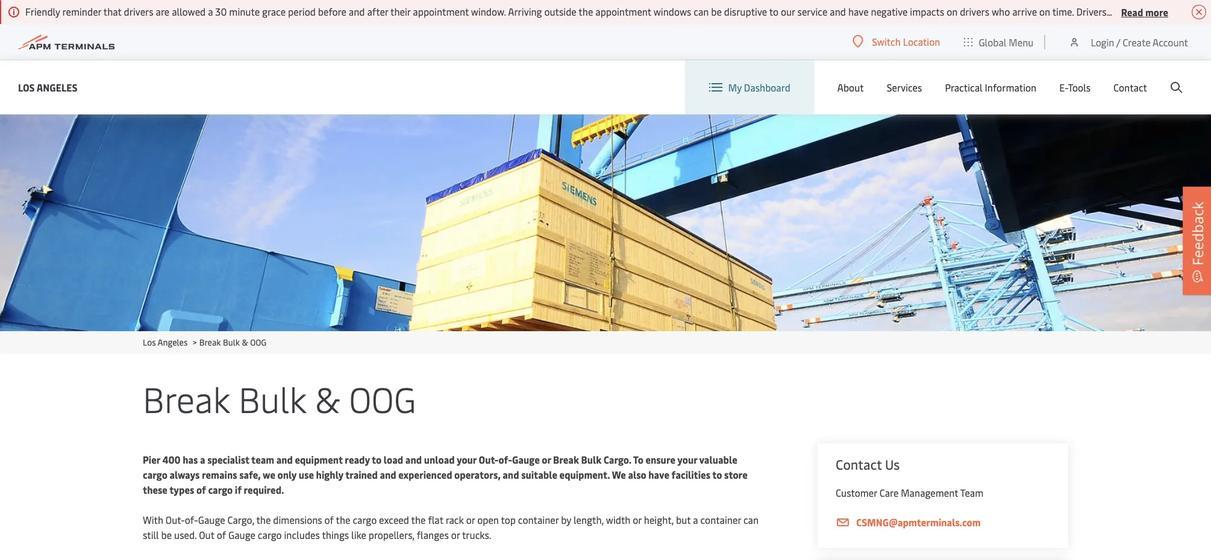 Task type: vqa. For each thing, say whether or not it's contained in the screenshot.
right that
yes



Task type: describe. For each thing, give the bounding box(es) containing it.
1 arrive from the left
[[1013, 5, 1038, 18]]

practical
[[946, 81, 983, 94]]

break inside pier 400 has a specialist team and equipment ready to load and unload your out-of-gauge or break bulk cargo. to ensure your valuable cargo always remains safe, we only use highly trained and experienced operators, and suitable equipment. we also have facilities to store these types of cargo if required.
[[554, 453, 579, 467]]

or right rack
[[466, 514, 475, 527]]

exceed
[[379, 514, 409, 527]]

customer
[[836, 487, 878, 500]]

width
[[606, 514, 631, 527]]

like
[[352, 529, 366, 542]]

break bulk image
[[0, 115, 1212, 332]]

flat
[[428, 514, 444, 527]]

disruptive
[[725, 5, 768, 18]]

load
[[384, 453, 403, 467]]

valuable
[[700, 453, 738, 467]]

unload
[[424, 453, 455, 467]]

1 vertical spatial gauge
[[198, 514, 225, 527]]

or inside pier 400 has a specialist team and equipment ready to load and unload your out-of-gauge or break bulk cargo. to ensure your valuable cargo always remains safe, we only use highly trained and experienced operators, and suitable equipment. we also have facilities to store these types of cargo if required.
[[542, 453, 551, 467]]

allowed
[[172, 5, 206, 18]]

if
[[235, 484, 242, 497]]

out- inside with out-of-gauge cargo, the dimensions of the cargo exceed the flat rack or open top container by length, width or height, but a container can still be used. out of gauge cargo includes things like propellers, flanges or trucks.
[[166, 514, 185, 527]]

2 container from the left
[[701, 514, 742, 527]]

dimensions
[[273, 514, 322, 527]]

2 outside from the left
[[1157, 5, 1189, 18]]

2 appointment from the left
[[596, 5, 652, 18]]

about button
[[838, 60, 864, 115]]

create
[[1123, 35, 1151, 49]]

2 that from the left
[[1110, 5, 1128, 18]]

switch
[[873, 35, 901, 48]]

dashboard
[[744, 81, 791, 94]]

los angeles
[[18, 80, 77, 94]]

of- inside pier 400 has a specialist team and equipment ready to load and unload your out-of-gauge or break bulk cargo. to ensure your valuable cargo always remains safe, we only use highly trained and experienced operators, and suitable equipment. we also have facilities to store these types of cargo if required.
[[499, 453, 512, 467]]

0 vertical spatial break
[[199, 337, 221, 348]]

practical information
[[946, 81, 1037, 94]]

2 arrive from the left
[[1130, 5, 1155, 18]]

trucks.
[[462, 529, 492, 542]]

with
[[143, 514, 163, 527]]

1 drivers from the left
[[124, 5, 154, 18]]

are
[[156, 5, 170, 18]]

highly
[[316, 468, 344, 482]]

top
[[501, 514, 516, 527]]

we
[[263, 468, 276, 482]]

tools
[[1069, 81, 1091, 94]]

2 horizontal spatial to
[[770, 5, 779, 18]]

my dashboard
[[729, 81, 791, 94]]

ready
[[345, 453, 370, 467]]

and up the experienced
[[406, 453, 422, 467]]

time.
[[1053, 5, 1075, 18]]

bulk inside pier 400 has a specialist team and equipment ready to load and unload your out-of-gauge or break bulk cargo. to ensure your valuable cargo always remains safe, we only use highly trained and experienced operators, and suitable equipment. we also have facilities to store these types of cargo if required.
[[581, 453, 602, 467]]

contact for contact
[[1114, 81, 1148, 94]]

login
[[1092, 35, 1115, 49]]

impacts
[[911, 5, 945, 18]]

csmng@apmterminals.com
[[857, 516, 981, 529]]

or down rack
[[451, 529, 460, 542]]

specialist
[[207, 453, 250, 467]]

equipment
[[295, 453, 343, 467]]

cargo down the remains
[[208, 484, 233, 497]]

location
[[904, 35, 941, 48]]

1 their from the left
[[391, 5, 411, 18]]

ensure
[[646, 453, 676, 467]]

login / create account link
[[1069, 24, 1189, 60]]

1 horizontal spatial have
[[849, 5, 869, 18]]

break bulk & oog
[[143, 375, 416, 423]]

1 vertical spatial break
[[143, 375, 230, 423]]

menu
[[1009, 35, 1034, 49]]

but
[[676, 514, 691, 527]]

remains
[[202, 468, 237, 482]]

experienced
[[399, 468, 453, 482]]

friendly reminder that drivers are allowed a 30 minute grace period before and after their appointment window. arriving outside the appointment windows can be disruptive to our service and have negative impacts on drivers who arrive on time. drivers that arrive outside their 
[[25, 5, 1212, 18]]

pier 400 has a specialist team and equipment ready to load and unload your out-of-gauge or break bulk cargo. to ensure your valuable cargo always remains safe, we only use highly trained and experienced operators, and suitable equipment. we also have facilities to store these types of cargo if required.
[[143, 453, 748, 497]]

always
[[170, 468, 200, 482]]

switch location
[[873, 35, 941, 48]]

1 appointment from the left
[[413, 5, 469, 18]]

1 vertical spatial &
[[315, 375, 340, 423]]

1 horizontal spatial to
[[713, 468, 723, 482]]

2 drivers from the left
[[960, 5, 990, 18]]

length,
[[574, 514, 604, 527]]

2 on from the left
[[1040, 5, 1051, 18]]

a inside with out-of-gauge cargo, the dimensions of the cargo exceed the flat rack or open top container by length, width or height, but a container can still be used. out of gauge cargo includes things like propellers, flanges or trucks.
[[693, 514, 699, 527]]

trained
[[346, 468, 378, 482]]

period
[[288, 5, 316, 18]]

these
[[143, 484, 168, 497]]

services
[[887, 81, 923, 94]]

have inside pier 400 has a specialist team and equipment ready to load and unload your out-of-gauge or break bulk cargo. to ensure your valuable cargo always remains safe, we only use highly trained and experienced operators, and suitable equipment. we also have facilities to store these types of cargo if required.
[[649, 468, 670, 482]]

be inside with out-of-gauge cargo, the dimensions of the cargo exceed the flat rack or open top container by length, width or height, but a container can still be used. out of gauge cargo includes things like propellers, flanges or trucks.
[[161, 529, 172, 542]]

care
[[880, 487, 899, 500]]

with out-of-gauge cargo, the dimensions of the cargo exceed the flat rack or open top container by length, width or height, but a container can still be used. out of gauge cargo includes things like propellers, flanges or trucks.
[[143, 514, 759, 542]]

practical information button
[[946, 60, 1037, 115]]

feedback button
[[1183, 187, 1212, 295]]

a inside pier 400 has a specialist team and equipment ready to load and unload your out-of-gauge or break bulk cargo. to ensure your valuable cargo always remains safe, we only use highly trained and experienced operators, and suitable equipment. we also have facilities to store these types of cargo if required.
[[200, 453, 205, 467]]

drivers
[[1077, 5, 1107, 18]]

contact button
[[1114, 60, 1148, 115]]

my
[[729, 81, 742, 94]]

more
[[1146, 5, 1169, 18]]

read more button
[[1122, 4, 1169, 19]]

service
[[798, 5, 828, 18]]

0 vertical spatial bulk
[[223, 337, 240, 348]]



Task type: locate. For each thing, give the bounding box(es) containing it.
minute
[[229, 5, 260, 18]]

be right still
[[161, 529, 172, 542]]

appointment left window.
[[413, 5, 469, 18]]

0 horizontal spatial outside
[[545, 5, 577, 18]]

0 horizontal spatial on
[[947, 5, 958, 18]]

who
[[992, 5, 1011, 18]]

cargo up like
[[353, 514, 377, 527]]

customer care management team
[[836, 487, 984, 500]]

0 horizontal spatial be
[[161, 529, 172, 542]]

0 horizontal spatial gauge
[[198, 514, 225, 527]]

and left after
[[349, 5, 365, 18]]

services button
[[887, 60, 923, 115]]

team
[[961, 487, 984, 500]]

out- up operators,
[[479, 453, 499, 467]]

of- up used.
[[185, 514, 198, 527]]

angeles
[[37, 80, 77, 94], [158, 337, 188, 348]]

of up things
[[325, 514, 334, 527]]

0 horizontal spatial &
[[242, 337, 248, 348]]

a right has
[[200, 453, 205, 467]]

windows
[[654, 5, 692, 18]]

out- up used.
[[166, 514, 185, 527]]

window.
[[471, 5, 506, 18]]

1 horizontal spatial oog
[[349, 375, 416, 423]]

1 outside from the left
[[545, 5, 577, 18]]

0 horizontal spatial to
[[372, 453, 382, 467]]

0 horizontal spatial have
[[649, 468, 670, 482]]

1 horizontal spatial their
[[1191, 5, 1211, 18]]

1 horizontal spatial can
[[744, 514, 759, 527]]

global menu
[[979, 35, 1034, 49]]

also
[[628, 468, 647, 482]]

after
[[367, 5, 389, 18]]

2 vertical spatial a
[[693, 514, 699, 527]]

my dashboard button
[[709, 60, 791, 115]]

1 vertical spatial los angeles link
[[143, 337, 188, 348]]

1 vertical spatial bulk
[[239, 375, 306, 423]]

contact us
[[836, 456, 900, 474]]

close alert image
[[1193, 5, 1207, 19]]

1 horizontal spatial container
[[701, 514, 742, 527]]

/
[[1117, 35, 1121, 49]]

1 vertical spatial can
[[744, 514, 759, 527]]

gauge up out
[[198, 514, 225, 527]]

out- inside pier 400 has a specialist team and equipment ready to load and unload your out-of-gauge or break bulk cargo. to ensure your valuable cargo always remains safe, we only use highly trained and experienced operators, and suitable equipment. we also have facilities to store these types of cargo if required.
[[479, 453, 499, 467]]

and down load
[[380, 468, 396, 482]]

grace
[[262, 5, 286, 18]]

can
[[694, 5, 709, 18], [744, 514, 759, 527]]

1 vertical spatial of
[[325, 514, 334, 527]]

0 horizontal spatial oog
[[250, 337, 267, 348]]

1 vertical spatial a
[[200, 453, 205, 467]]

0 horizontal spatial of-
[[185, 514, 198, 527]]

switch location button
[[853, 35, 941, 48]]

global
[[979, 35, 1007, 49]]

1 container from the left
[[518, 514, 559, 527]]

has
[[183, 453, 198, 467]]

gauge inside pier 400 has a specialist team and equipment ready to load and unload your out-of-gauge or break bulk cargo. to ensure your valuable cargo always remains safe, we only use highly trained and experienced operators, and suitable equipment. we also have facilities to store these types of cargo if required.
[[512, 453, 540, 467]]

1 horizontal spatial of-
[[499, 453, 512, 467]]

0 horizontal spatial that
[[104, 5, 122, 18]]

2 horizontal spatial gauge
[[512, 453, 540, 467]]

break up equipment. at the bottom
[[554, 453, 579, 467]]

los for los angeles
[[18, 80, 35, 94]]

used.
[[174, 529, 197, 542]]

cargo down dimensions
[[258, 529, 282, 542]]

that right reminder
[[104, 5, 122, 18]]

1 horizontal spatial on
[[1040, 5, 1051, 18]]

0 horizontal spatial container
[[518, 514, 559, 527]]

their right more
[[1191, 5, 1211, 18]]

2 vertical spatial to
[[713, 468, 723, 482]]

0 horizontal spatial of
[[196, 484, 206, 497]]

2 their from the left
[[1191, 5, 1211, 18]]

0 vertical spatial of
[[196, 484, 206, 497]]

about
[[838, 81, 864, 94]]

1 vertical spatial contact
[[836, 456, 882, 474]]

on right impacts
[[947, 5, 958, 18]]

gauge up suitable
[[512, 453, 540, 467]]

gauge
[[512, 453, 540, 467], [198, 514, 225, 527], [228, 529, 256, 542]]

container right the 'but'
[[701, 514, 742, 527]]

and up only
[[277, 453, 293, 467]]

of right types
[[196, 484, 206, 497]]

oog
[[250, 337, 267, 348], [349, 375, 416, 423]]

or
[[542, 453, 551, 467], [466, 514, 475, 527], [633, 514, 642, 527], [451, 529, 460, 542]]

negative
[[871, 5, 908, 18]]

1 vertical spatial oog
[[349, 375, 416, 423]]

to
[[634, 453, 644, 467]]

required.
[[244, 484, 284, 497]]

0 vertical spatial los angeles link
[[18, 80, 77, 95]]

and
[[349, 5, 365, 18], [830, 5, 846, 18], [277, 453, 293, 467], [406, 453, 422, 467], [380, 468, 396, 482], [503, 468, 519, 482]]

to left our
[[770, 5, 779, 18]]

1 horizontal spatial drivers
[[960, 5, 990, 18]]

0 horizontal spatial arrive
[[1013, 5, 1038, 18]]

contact
[[1114, 81, 1148, 94], [836, 456, 882, 474]]

your up operators,
[[457, 453, 477, 467]]

los angeles link
[[18, 80, 77, 95], [143, 337, 188, 348]]

propellers,
[[369, 529, 415, 542]]

0 vertical spatial of-
[[499, 453, 512, 467]]

rack
[[446, 514, 464, 527]]

1 horizontal spatial your
[[678, 453, 698, 467]]

team
[[251, 453, 274, 467]]

1 horizontal spatial contact
[[1114, 81, 1148, 94]]

cargo.
[[604, 453, 632, 467]]

1 on from the left
[[947, 5, 958, 18]]

1 your from the left
[[457, 453, 477, 467]]

0 vertical spatial to
[[770, 5, 779, 18]]

and right service on the right top of page
[[830, 5, 846, 18]]

&
[[242, 337, 248, 348], [315, 375, 340, 423]]

can right windows
[[694, 5, 709, 18]]

to down valuable
[[713, 468, 723, 482]]

we
[[612, 468, 626, 482]]

drivers left the who
[[960, 5, 990, 18]]

1 horizontal spatial of
[[217, 529, 226, 542]]

0 horizontal spatial can
[[694, 5, 709, 18]]

break down >
[[143, 375, 230, 423]]

appointment left windows
[[596, 5, 652, 18]]

gauge down cargo,
[[228, 529, 256, 542]]

cargo,
[[228, 514, 254, 527]]

contact down "login / create account" link
[[1114, 81, 1148, 94]]

0 vertical spatial oog
[[250, 337, 267, 348]]

be
[[712, 5, 722, 18], [161, 529, 172, 542]]

2 vertical spatial gauge
[[228, 529, 256, 542]]

of right out
[[217, 529, 226, 542]]

feedback
[[1188, 202, 1208, 266]]

1 horizontal spatial be
[[712, 5, 722, 18]]

0 vertical spatial can
[[694, 5, 709, 18]]

0 horizontal spatial a
[[200, 453, 205, 467]]

that right "drivers" at the top of the page
[[1110, 5, 1128, 18]]

csmng@apmterminals.com link
[[836, 515, 1051, 531]]

1 horizontal spatial that
[[1110, 5, 1128, 18]]

0 vertical spatial gauge
[[512, 453, 540, 467]]

1 vertical spatial be
[[161, 529, 172, 542]]

1 vertical spatial angeles
[[158, 337, 188, 348]]

0 vertical spatial be
[[712, 5, 722, 18]]

0 vertical spatial angeles
[[37, 80, 77, 94]]

the
[[579, 5, 593, 18], [256, 514, 271, 527], [336, 514, 351, 527], [411, 514, 426, 527]]

1 horizontal spatial gauge
[[228, 529, 256, 542]]

their right after
[[391, 5, 411, 18]]

0 vertical spatial a
[[208, 5, 213, 18]]

2 your from the left
[[678, 453, 698, 467]]

account
[[1153, 35, 1189, 49]]

contact up customer in the bottom right of the page
[[836, 456, 882, 474]]

pier
[[143, 453, 160, 467]]

a left '30'
[[208, 5, 213, 18]]

flanges
[[417, 529, 449, 542]]

or right width
[[633, 514, 642, 527]]

0 vertical spatial have
[[849, 5, 869, 18]]

los for los angeles > break bulk & oog
[[143, 337, 156, 348]]

1 horizontal spatial los
[[143, 337, 156, 348]]

cargo
[[143, 468, 167, 482], [208, 484, 233, 497], [353, 514, 377, 527], [258, 529, 282, 542]]

0 vertical spatial contact
[[1114, 81, 1148, 94]]

1 vertical spatial los
[[143, 337, 156, 348]]

>
[[193, 337, 197, 348]]

0 horizontal spatial your
[[457, 453, 477, 467]]

height,
[[644, 514, 674, 527]]

cargo up the these
[[143, 468, 167, 482]]

includes
[[284, 529, 320, 542]]

outside
[[545, 5, 577, 18], [1157, 5, 1189, 18]]

suitable
[[522, 468, 558, 482]]

1 horizontal spatial &
[[315, 375, 340, 423]]

reminder
[[62, 5, 101, 18]]

contact for contact us
[[836, 456, 882, 474]]

on left time.
[[1040, 5, 1051, 18]]

angeles for los angeles
[[37, 80, 77, 94]]

0 vertical spatial los
[[18, 80, 35, 94]]

400
[[162, 453, 181, 467]]

information
[[985, 81, 1037, 94]]

their
[[391, 5, 411, 18], [1191, 5, 1211, 18]]

1 vertical spatial out-
[[166, 514, 185, 527]]

0 horizontal spatial their
[[391, 5, 411, 18]]

1 horizontal spatial out-
[[479, 453, 499, 467]]

have down ensure
[[649, 468, 670, 482]]

of- up operators,
[[499, 453, 512, 467]]

of- inside with out-of-gauge cargo, the dimensions of the cargo exceed the flat rack or open top container by length, width or height, but a container can still be used. out of gauge cargo includes things like propellers, flanges or trucks.
[[185, 514, 198, 527]]

0 horizontal spatial los
[[18, 80, 35, 94]]

on
[[947, 5, 958, 18], [1040, 5, 1051, 18]]

1 that from the left
[[104, 5, 122, 18]]

1 vertical spatial of-
[[185, 514, 198, 527]]

angeles for los angeles > break bulk & oog
[[158, 337, 188, 348]]

2 horizontal spatial of
[[325, 514, 334, 527]]

1 horizontal spatial angeles
[[158, 337, 188, 348]]

outside left close alert image
[[1157, 5, 1189, 18]]

a right the 'but'
[[693, 514, 699, 527]]

of inside pier 400 has a specialist team and equipment ready to load and unload your out-of-gauge or break bulk cargo. to ensure your valuable cargo always remains safe, we only use highly trained and experienced operators, and suitable equipment. we also have facilities to store these types of cargo if required.
[[196, 484, 206, 497]]

have left negative
[[849, 5, 869, 18]]

use
[[299, 468, 314, 482]]

0 horizontal spatial los angeles link
[[18, 80, 77, 95]]

to left load
[[372, 453, 382, 467]]

2 horizontal spatial a
[[693, 514, 699, 527]]

by
[[561, 514, 572, 527]]

arrive right the who
[[1013, 5, 1038, 18]]

1 horizontal spatial appointment
[[596, 5, 652, 18]]

be left disruptive
[[712, 5, 722, 18]]

e-tools button
[[1060, 60, 1091, 115]]

1 vertical spatial have
[[649, 468, 670, 482]]

0 horizontal spatial out-
[[166, 514, 185, 527]]

store
[[725, 468, 748, 482]]

0 vertical spatial out-
[[479, 453, 499, 467]]

2 vertical spatial bulk
[[581, 453, 602, 467]]

30
[[215, 5, 227, 18]]

1 horizontal spatial a
[[208, 5, 213, 18]]

still
[[143, 529, 159, 542]]

login / create account
[[1092, 35, 1189, 49]]

outside right arriving
[[545, 5, 577, 18]]

1 horizontal spatial arrive
[[1130, 5, 1155, 18]]

can inside with out-of-gauge cargo, the dimensions of the cargo exceed the flat rack or open top container by length, width or height, but a container can still be used. out of gauge cargo includes things like propellers, flanges or trucks.
[[744, 514, 759, 527]]

e-tools
[[1060, 81, 1091, 94]]

us
[[886, 456, 900, 474]]

0 horizontal spatial angeles
[[37, 80, 77, 94]]

1 horizontal spatial los angeles link
[[143, 337, 188, 348]]

out
[[199, 529, 215, 542]]

can down store
[[744, 514, 759, 527]]

container left by
[[518, 514, 559, 527]]

2 vertical spatial of
[[217, 529, 226, 542]]

1 vertical spatial to
[[372, 453, 382, 467]]

2 vertical spatial break
[[554, 453, 579, 467]]

read
[[1122, 5, 1144, 18]]

global menu button
[[953, 24, 1046, 60]]

drivers left "are"
[[124, 5, 154, 18]]

0 horizontal spatial contact
[[836, 456, 882, 474]]

our
[[781, 5, 796, 18]]

your up facilities on the right of the page
[[678, 453, 698, 467]]

only
[[278, 468, 297, 482]]

arrive up the login / create account
[[1130, 5, 1155, 18]]

break right >
[[199, 337, 221, 348]]

or up suitable
[[542, 453, 551, 467]]

0 vertical spatial &
[[242, 337, 248, 348]]

before
[[318, 5, 347, 18]]

and left suitable
[[503, 468, 519, 482]]

0 horizontal spatial appointment
[[413, 5, 469, 18]]

1 horizontal spatial outside
[[1157, 5, 1189, 18]]

0 horizontal spatial drivers
[[124, 5, 154, 18]]



